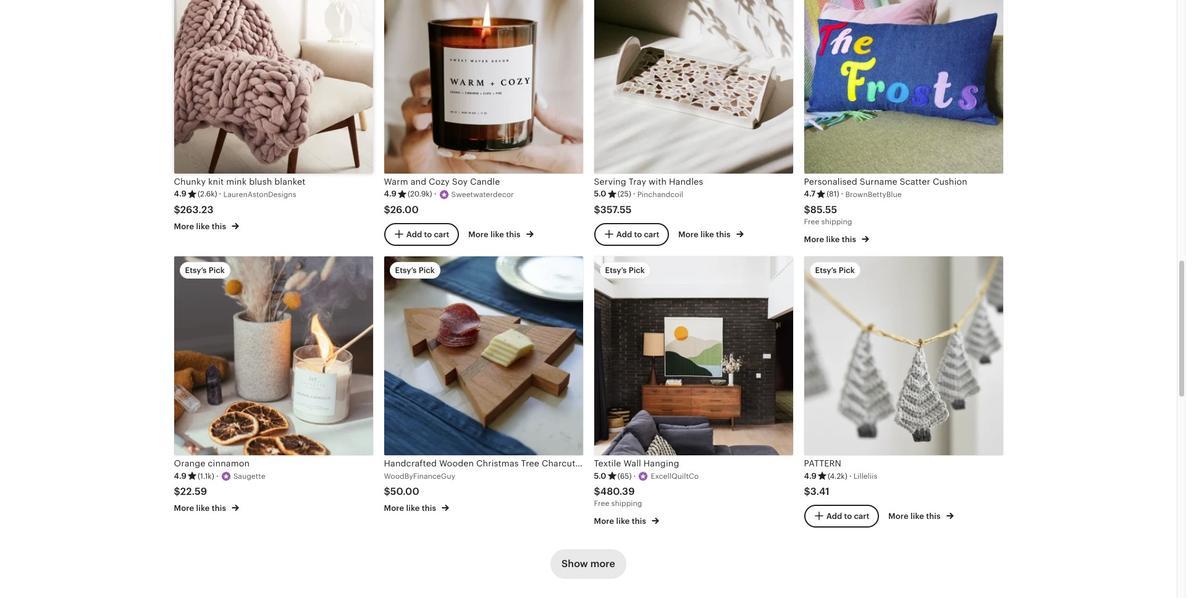 Task type: vqa. For each thing, say whether or not it's contained in the screenshot.
the middle Add
yes



Task type: describe. For each thing, give the bounding box(es) containing it.
$ for $ 357.55
[[594, 204, 601, 215]]

pinchandcoil
[[638, 190, 684, 199]]

blush
[[249, 177, 272, 187]]

wall
[[624, 459, 641, 469]]

handcrafted wooden christmas tree charcuterie board image
[[384, 257, 583, 456]]

etsy's pick for 50.00
[[395, 266, 435, 275]]

warm and cozy soy candle | amber jar candle | christmas candle | holiday candle | winter scented candle | christmas gift | farmhouse decor image
[[384, 0, 583, 174]]

4.9 for 22.59
[[174, 471, 187, 481]]

cushion
[[933, 177, 968, 187]]

wooden
[[439, 459, 474, 469]]

add to cart button for 357.55
[[594, 223, 669, 245]]

4.9 for 26.00
[[384, 189, 397, 199]]

saugette
[[233, 472, 265, 481]]

show
[[562, 558, 588, 570]]

cart for $ 357.55
[[644, 229, 660, 239]]

(65)
[[618, 472, 632, 480]]

$ 263.23
[[174, 204, 214, 215]]

(25)
[[618, 190, 631, 199]]

· inside · brownbettyblue
[[841, 189, 844, 199]]

show more link
[[551, 550, 627, 579]]

charcuterie
[[542, 459, 592, 469]]

$ for $ 85.55 free shipping
[[804, 204, 811, 215]]

5.0 for 357.55
[[594, 189, 607, 199]]

mink
[[226, 177, 247, 187]]

(81)
[[827, 190, 840, 199]]

personalised surname scatter cushion
[[804, 177, 968, 187]]

5.0 for 480.39
[[594, 471, 607, 481]]

lilleliis
[[854, 472, 878, 481]]

handles
[[669, 177, 704, 187]]

$ for $ 3.41
[[804, 486, 811, 497]]

· laurenastondesigns
[[219, 189, 296, 199]]

85.55
[[811, 204, 838, 215]]

480.39
[[601, 486, 635, 497]]

serving tray with handles
[[594, 177, 704, 187]]

tray
[[629, 177, 647, 187]]

laurenastondesigns
[[223, 190, 296, 199]]

orange cinnamon
[[174, 459, 250, 469]]

pick for 480.39
[[629, 266, 645, 275]]

$ 26.00
[[384, 204, 419, 215]]

$ inside handcrafted wooden christmas tree charcuterie board woodbyfinanceguy $ 50.00
[[384, 486, 390, 497]]

shipping for 480.39
[[612, 500, 642, 508]]

cinnamon
[[208, 459, 250, 469]]

· inside · laurenastondesigns
[[219, 189, 222, 199]]

(4.2k)
[[828, 472, 848, 480]]

$ 480.39 free shipping
[[594, 486, 642, 508]]

$ 357.55
[[594, 204, 632, 215]]

$ for $ 26.00
[[384, 204, 390, 215]]

handcrafted wooden christmas tree charcuterie board woodbyfinanceguy $ 50.00
[[384, 459, 619, 497]]

pattern
[[804, 459, 842, 469]]

to for 3.41
[[844, 511, 852, 520]]

22.59
[[180, 486, 207, 497]]

etsy's pick for 22.59
[[185, 266, 225, 275]]

4.9 for 263.23
[[174, 189, 187, 199]]

etsy's pick for 480.39
[[605, 266, 645, 275]]

· right (1.1k)
[[216, 471, 219, 481]]



Task type: locate. For each thing, give the bounding box(es) containing it.
to for 26.00
[[424, 229, 432, 239]]

shipping inside $ 85.55 free shipping
[[822, 218, 853, 226]]

handcrafted
[[384, 459, 437, 469]]

1 etsy's pick from the left
[[185, 266, 225, 275]]

more
[[174, 222, 194, 231], [468, 230, 489, 239], [679, 230, 699, 239], [804, 235, 825, 244], [384, 504, 404, 513], [174, 504, 194, 513], [889, 512, 909, 521], [594, 517, 614, 526]]

1 horizontal spatial free
[[804, 218, 820, 226]]

add down 3.41
[[827, 511, 842, 520]]

0 horizontal spatial add to cart button
[[384, 223, 459, 245]]

1 vertical spatial free
[[594, 500, 610, 508]]

shipping down the 85.55
[[822, 218, 853, 226]]

to down (4.2k)
[[844, 511, 852, 520]]

warm
[[384, 177, 408, 187]]

add to cart for 3.41
[[827, 511, 870, 520]]

etsy's
[[185, 266, 207, 275], [395, 266, 417, 275], [605, 266, 627, 275], [815, 266, 837, 275]]

more like this link
[[174, 220, 239, 233], [468, 227, 534, 241], [679, 227, 744, 241], [804, 232, 870, 245], [384, 501, 450, 514], [174, 501, 239, 515], [889, 509, 954, 522], [594, 514, 660, 527]]

etsy's pick
[[185, 266, 225, 275], [395, 266, 435, 275], [605, 266, 645, 275], [815, 266, 855, 275]]

$ down serving
[[594, 204, 601, 215]]

free inside "$ 480.39 free shipping"
[[594, 500, 610, 508]]

1 vertical spatial 5.0
[[594, 471, 607, 481]]

more
[[591, 558, 615, 570]]

1 5.0 from the top
[[594, 189, 607, 199]]

free for 480.39
[[594, 500, 610, 508]]

1 pick from the left
[[209, 266, 225, 275]]

etsy's pick for 3.41
[[815, 266, 855, 275]]

3 etsy's from the left
[[605, 266, 627, 275]]

cart for $ 3.41
[[854, 511, 870, 520]]

$ 22.59
[[174, 486, 207, 497]]

3 pick from the left
[[629, 266, 645, 275]]

add to cart down 3.41
[[827, 511, 870, 520]]

add to cart for 357.55
[[617, 229, 660, 239]]

etsy's down "357.55"
[[605, 266, 627, 275]]

263.23
[[180, 204, 214, 215]]

· right (2.6k)
[[219, 189, 222, 199]]

add to cart button for 26.00
[[384, 223, 459, 245]]

add to cart button down "357.55"
[[594, 223, 669, 245]]

5.0 down the board
[[594, 471, 607, 481]]

0 horizontal spatial cart
[[434, 229, 449, 239]]

0 horizontal spatial shipping
[[612, 500, 642, 508]]

add to cart
[[406, 229, 449, 239], [617, 229, 660, 239], [827, 511, 870, 520]]

357.55
[[601, 204, 632, 215]]

hanging
[[644, 459, 679, 469]]

personalised surname scatter cushion image
[[804, 0, 1003, 174]]

· pinchandcoil
[[633, 189, 684, 199]]

· right (25)
[[633, 189, 636, 199]]

2 5.0 from the top
[[594, 471, 607, 481]]

soy
[[452, 177, 468, 187]]

$ for $ 480.39 free shipping
[[594, 486, 601, 497]]

add for 357.55
[[617, 229, 632, 239]]

$ down the board
[[594, 486, 601, 497]]

pick for 50.00
[[419, 266, 435, 275]]

$ down woodbyfinanceguy
[[384, 486, 390, 497]]

50.00
[[390, 486, 419, 497]]

etsy's down 263.23
[[185, 266, 207, 275]]

· right "(65)"
[[634, 471, 636, 481]]

free down the 85.55
[[804, 218, 820, 226]]

1 horizontal spatial add
[[617, 229, 632, 239]]

etsy's for 480.39
[[605, 266, 627, 275]]

to down · pinchandcoil
[[634, 229, 642, 239]]

scatter
[[900, 177, 931, 187]]

brownbettyblue
[[846, 190, 902, 199]]

0 horizontal spatial free
[[594, 500, 610, 508]]

2 etsy's pick from the left
[[395, 266, 435, 275]]

shipping inside "$ 480.39 free shipping"
[[612, 500, 642, 508]]

2 horizontal spatial add
[[827, 511, 842, 520]]

textile
[[594, 459, 621, 469]]

add for 3.41
[[827, 511, 842, 520]]

add to cart down "357.55"
[[617, 229, 660, 239]]

blanket
[[275, 177, 306, 187]]

show more
[[562, 558, 615, 570]]

add to cart for 26.00
[[406, 229, 449, 239]]

4.9
[[174, 189, 187, 199], [384, 189, 397, 199], [174, 471, 187, 481], [804, 471, 817, 481]]

3.41
[[811, 486, 830, 497]]

add to cart down 26.00
[[406, 229, 449, 239]]

· right '(81)'
[[841, 189, 844, 199]]

4 etsy's pick from the left
[[815, 266, 855, 275]]

4.9 down chunky
[[174, 189, 187, 199]]

like
[[196, 222, 210, 231], [491, 230, 504, 239], [701, 230, 714, 239], [827, 235, 840, 244], [406, 504, 420, 513], [196, 504, 210, 513], [911, 512, 925, 521], [616, 517, 630, 526]]

more like this
[[174, 222, 228, 231], [468, 230, 523, 239], [679, 230, 733, 239], [804, 235, 859, 244], [384, 504, 438, 513], [174, 504, 228, 513], [889, 512, 943, 521], [594, 517, 649, 526]]

etsy's for 22.59
[[185, 266, 207, 275]]

knit
[[208, 177, 224, 187]]

add for 26.00
[[406, 229, 422, 239]]

shipping down the 480.39
[[612, 500, 642, 508]]

chunky knit mink blush blanket
[[174, 177, 306, 187]]

add
[[406, 229, 422, 239], [617, 229, 632, 239], [827, 511, 842, 520]]

1 horizontal spatial add to cart button
[[594, 223, 669, 245]]

add down 26.00
[[406, 229, 422, 239]]

3 etsy's pick from the left
[[605, 266, 645, 275]]

(2.6k)
[[198, 190, 217, 199]]

woodbyfinanceguy
[[384, 472, 455, 481]]

·
[[219, 189, 222, 199], [434, 189, 437, 199], [633, 189, 636, 199], [841, 189, 844, 199], [216, 471, 219, 481], [634, 471, 636, 481], [850, 471, 852, 481]]

4.9 for 3.41
[[804, 471, 817, 481]]

cozy
[[429, 177, 450, 187]]

cart down warm and cozy soy candle
[[434, 229, 449, 239]]

personalised
[[804, 177, 858, 187]]

$ down pattern
[[804, 486, 811, 497]]

1 vertical spatial shipping
[[612, 500, 642, 508]]

free for 85.55
[[804, 218, 820, 226]]

serving
[[594, 177, 627, 187]]

· lilleliis
[[850, 471, 878, 481]]

pattern - christmas tree garland - crochet pattern, home decoration, crochet ornament, gift wrapping, diy, 5 languages image
[[804, 257, 1003, 456]]

5.0 down serving
[[594, 189, 607, 199]]

(1.1k)
[[198, 472, 214, 480]]

2 etsy's from the left
[[395, 266, 417, 275]]

add to cart button down 26.00
[[384, 223, 459, 245]]

4.9 up $ 3.41
[[804, 471, 817, 481]]

board
[[594, 459, 619, 469]]

4 pick from the left
[[839, 266, 855, 275]]

1 etsy's from the left
[[185, 266, 207, 275]]

textile wall hanging
[[594, 459, 679, 469]]

orange cinnamon - artisanal candle scented with natural soy wax image
[[174, 257, 373, 456]]

$ down 4.7 at the top right
[[804, 204, 811, 215]]

shipping for 85.55
[[822, 218, 853, 226]]

0 horizontal spatial to
[[424, 229, 432, 239]]

free
[[804, 218, 820, 226], [594, 500, 610, 508]]

candle
[[470, 177, 500, 187]]

to
[[424, 229, 432, 239], [634, 229, 642, 239], [844, 511, 852, 520]]

26.00
[[390, 204, 419, 215]]

1 horizontal spatial to
[[634, 229, 642, 239]]

christmas
[[476, 459, 519, 469]]

serving tray with handles, decorative mosaic tray, rectangular serving platter, ceramic tray with natural and pink tones image
[[594, 0, 793, 174]]

etsy's down $ 85.55 free shipping
[[815, 266, 837, 275]]

0 horizontal spatial add
[[406, 229, 422, 239]]

with
[[649, 177, 667, 187]]

$ down orange
[[174, 486, 180, 497]]

and
[[411, 177, 427, 187]]

2 horizontal spatial add to cart
[[827, 511, 870, 520]]

to for 357.55
[[634, 229, 642, 239]]

cart
[[434, 229, 449, 239], [644, 229, 660, 239], [854, 511, 870, 520]]

$ down chunky
[[174, 204, 180, 215]]

chunky knit mink blush blanket - giant knit blush blanket - blush throw blanket - merino wool throw - blush knit blanket - wedding gift image
[[174, 0, 373, 174]]

etsy's down 26.00
[[395, 266, 417, 275]]

· down cozy
[[434, 189, 437, 199]]

etsy's for 3.41
[[815, 266, 837, 275]]

shipping
[[822, 218, 853, 226], [612, 500, 642, 508]]

cart down lilleliis
[[854, 511, 870, 520]]

4.7
[[804, 189, 816, 199]]

$ inside $ 85.55 free shipping
[[804, 204, 811, 215]]

1 horizontal spatial add to cart
[[617, 229, 660, 239]]

$ inside "$ 480.39 free shipping"
[[594, 486, 601, 497]]

orange
[[174, 459, 205, 469]]

pick for 3.41
[[839, 266, 855, 275]]

$
[[174, 204, 180, 215], [384, 204, 390, 215], [594, 204, 601, 215], [804, 204, 811, 215], [384, 486, 390, 497], [174, 486, 180, 497], [594, 486, 601, 497], [804, 486, 811, 497]]

2 horizontal spatial to
[[844, 511, 852, 520]]

free inside $ 85.55 free shipping
[[804, 218, 820, 226]]

add to cart button down 3.41
[[804, 505, 879, 527]]

5.0
[[594, 189, 607, 199], [594, 471, 607, 481]]

$ for $ 22.59
[[174, 486, 180, 497]]

· right (4.2k)
[[850, 471, 852, 481]]

4 etsy's from the left
[[815, 266, 837, 275]]

etsy's for 50.00
[[395, 266, 417, 275]]

excellquiltco
[[651, 472, 699, 481]]

2 pick from the left
[[419, 266, 435, 275]]

0 vertical spatial shipping
[[822, 218, 853, 226]]

surname
[[860, 177, 898, 187]]

0 vertical spatial 5.0
[[594, 189, 607, 199]]

to down (20.9k)
[[424, 229, 432, 239]]

sweetwaterdecor
[[451, 190, 514, 199]]

pick for 22.59
[[209, 266, 225, 275]]

cart for $ 26.00
[[434, 229, 449, 239]]

warm and cozy soy candle
[[384, 177, 500, 187]]

$ 85.55 free shipping
[[804, 204, 853, 226]]

pick
[[209, 266, 225, 275], [419, 266, 435, 275], [629, 266, 645, 275], [839, 266, 855, 275]]

$ for $ 263.23
[[174, 204, 180, 215]]

textile wall hanging - mountain landscape tapestry - fabric wall hanging - modern cabin decor - statement wall art - living room wall art image
[[594, 257, 793, 456]]

2 horizontal spatial cart
[[854, 511, 870, 520]]

· inside · lilleliis
[[850, 471, 852, 481]]

tree
[[521, 459, 540, 469]]

chunky
[[174, 177, 206, 187]]

1 horizontal spatial shipping
[[822, 218, 853, 226]]

(20.9k)
[[408, 190, 432, 199]]

· brownbettyblue
[[841, 189, 902, 199]]

2 horizontal spatial add to cart button
[[804, 505, 879, 527]]

0 vertical spatial free
[[804, 218, 820, 226]]

free down the 480.39
[[594, 500, 610, 508]]

this
[[212, 222, 226, 231], [506, 230, 521, 239], [716, 230, 731, 239], [842, 235, 857, 244], [422, 504, 436, 513], [212, 504, 226, 513], [927, 512, 941, 521], [632, 517, 647, 526]]

4.9 down warm at the left of page
[[384, 189, 397, 199]]

$ down warm at the left of page
[[384, 204, 390, 215]]

add down "357.55"
[[617, 229, 632, 239]]

· inside · pinchandcoil
[[633, 189, 636, 199]]

$ 3.41
[[804, 486, 830, 497]]

0 horizontal spatial add to cart
[[406, 229, 449, 239]]

4.9 down orange
[[174, 471, 187, 481]]

add to cart button for 3.41
[[804, 505, 879, 527]]

add to cart button
[[384, 223, 459, 245], [594, 223, 669, 245], [804, 505, 879, 527]]

1 horizontal spatial cart
[[644, 229, 660, 239]]

cart down · pinchandcoil
[[644, 229, 660, 239]]



